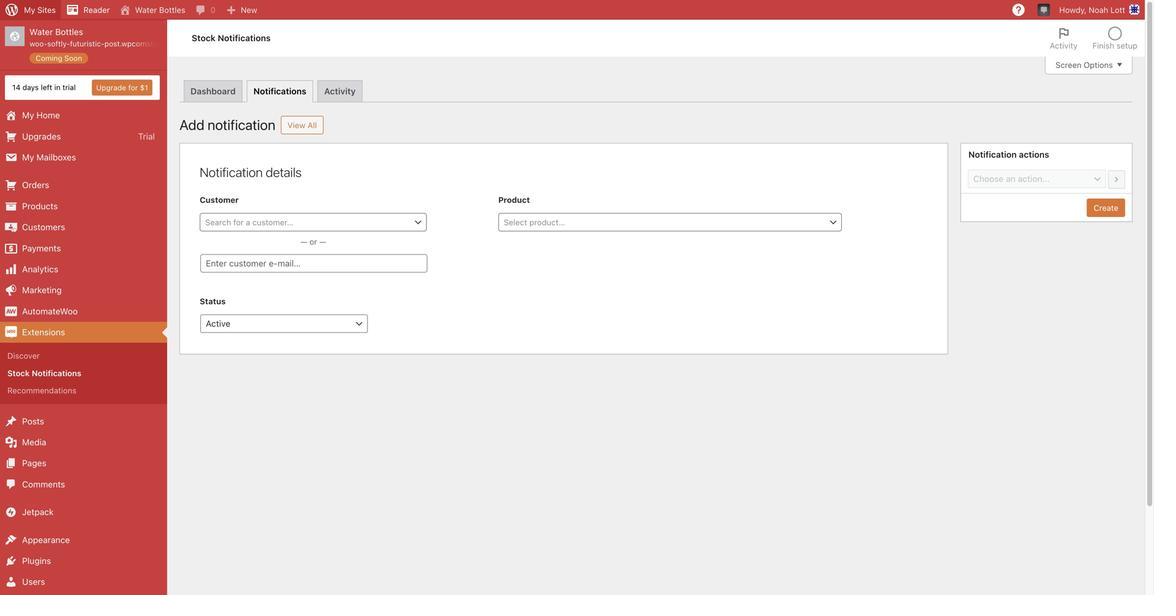 Task type: describe. For each thing, give the bounding box(es) containing it.
products
[[22, 201, 58, 211]]

stock notifications link
[[0, 365, 167, 382]]

marketing link
[[0, 280, 167, 301]]

analytics link
[[0, 259, 167, 280]]

create
[[1094, 203, 1119, 212]]

customer…
[[253, 218, 293, 227]]

water bottles woo-softly-futuristic-post.wpcomstaging.com coming soon
[[30, 27, 189, 62]]

recommendations link
[[0, 382, 167, 399]]

automatewoo
[[22, 306, 78, 316]]

Select product… text field
[[499, 214, 842, 231]]

notification for notification actions
[[969, 149, 1017, 159]]

sites
[[37, 5, 56, 14]]

marketing
[[22, 285, 62, 295]]

water bottles link
[[115, 0, 190, 20]]

extensions
[[22, 327, 65, 337]]

activity button
[[1043, 20, 1086, 57]]

upgrades
[[22, 131, 61, 141]]

new
[[241, 5, 257, 14]]

softly-
[[47, 39, 70, 48]]

finish
[[1093, 41, 1115, 50]]

0 vertical spatial notifications
[[218, 33, 271, 43]]

customer
[[200, 195, 239, 204]]

Search for a customer… field
[[200, 213, 427, 232]]

water for water bottles
[[135, 5, 157, 14]]

home
[[36, 110, 60, 120]]

plugins link
[[0, 551, 167, 572]]

Enter customer e-mail… text field
[[200, 254, 428, 273]]

howdy,
[[1060, 5, 1087, 14]]

users
[[22, 577, 45, 587]]

my home link
[[0, 105, 167, 126]]

noah
[[1089, 5, 1109, 14]]

posts
[[22, 416, 44, 426]]

status
[[200, 297, 226, 306]]

search
[[205, 218, 231, 227]]

add
[[180, 116, 204, 133]]

add notification
[[180, 116, 276, 133]]

view
[[288, 120, 306, 130]]

jetpack link
[[0, 502, 167, 523]]

Select product… field
[[498, 213, 842, 232]]

customers
[[22, 222, 65, 232]]

notification image
[[1039, 4, 1049, 14]]

discover link
[[0, 347, 167, 365]]

my mailboxes
[[22, 152, 76, 162]]

woo-
[[30, 39, 47, 48]]

comments
[[22, 479, 65, 489]]

upgrade for $1 button
[[92, 80, 152, 96]]

setup
[[1117, 41, 1138, 50]]

pages link
[[0, 453, 167, 474]]

orders link
[[0, 175, 167, 196]]

stock inside main menu navigation
[[7, 369, 30, 378]]

upgrade for $1
[[96, 83, 148, 92]]

product
[[498, 195, 530, 204]]

appearance link
[[0, 530, 167, 551]]

14 days left in trial
[[12, 83, 76, 92]]

notifications inside main menu navigation
[[32, 369, 81, 378]]

1 vertical spatial activity
[[324, 86, 356, 96]]

notification for notification details
[[200, 164, 263, 180]]

screen
[[1056, 60, 1082, 69]]

— or —
[[300, 237, 326, 246]]

for for upgrade
[[128, 83, 138, 92]]

new link
[[221, 0, 262, 20]]

finish setup
[[1093, 41, 1138, 50]]

finish setup button
[[1086, 20, 1145, 57]]

customers link
[[0, 217, 167, 238]]

bottles for water bottles
[[159, 5, 185, 14]]

0
[[211, 5, 216, 14]]

select product…
[[504, 218, 565, 227]]

payments
[[22, 243, 61, 253]]

product…
[[530, 218, 565, 227]]

dashboard link
[[184, 80, 242, 102]]

tab list containing activity
[[1043, 20, 1145, 57]]

reader link
[[61, 0, 115, 20]]

dashboard
[[191, 86, 236, 96]]

details
[[266, 164, 302, 180]]

notification details
[[200, 164, 302, 180]]

screen options
[[1056, 60, 1113, 69]]

my sites link
[[0, 0, 61, 20]]

media
[[22, 437, 46, 447]]

extensions link
[[0, 322, 167, 343]]

my sites
[[24, 5, 56, 14]]

jetpack
[[22, 507, 54, 517]]



Task type: locate. For each thing, give the bounding box(es) containing it.
0 vertical spatial my
[[24, 5, 35, 14]]

stock notifications up recommendations
[[7, 369, 81, 378]]

my home
[[22, 110, 60, 120]]

my for my sites
[[24, 5, 35, 14]]

14
[[12, 83, 20, 92]]

toolbar navigation
[[0, 0, 1145, 22]]

my left "home"
[[22, 110, 34, 120]]

stock down "0" link
[[192, 33, 216, 43]]

water up the woo-
[[30, 27, 53, 37]]

0 horizontal spatial water
[[30, 27, 53, 37]]

stock down discover
[[7, 369, 30, 378]]

water inside toolbar navigation
[[135, 5, 157, 14]]

posts link
[[0, 411, 167, 432]]

1 horizontal spatial for
[[233, 218, 244, 227]]

1 horizontal spatial activity
[[1050, 41, 1078, 50]]

main menu navigation
[[0, 20, 189, 595]]

my down upgrades
[[22, 152, 34, 162]]

in
[[54, 83, 60, 92]]

notification
[[969, 149, 1017, 159], [200, 164, 263, 180]]

bottles inside toolbar navigation
[[159, 5, 185, 14]]

0 vertical spatial notification
[[969, 149, 1017, 159]]

notification left 'actions' at the top
[[969, 149, 1017, 159]]

1 horizontal spatial bottles
[[159, 5, 185, 14]]

my for my home
[[22, 110, 34, 120]]

for
[[128, 83, 138, 92], [233, 218, 244, 227]]

products link
[[0, 196, 167, 217]]

1 vertical spatial stock notifications
[[7, 369, 81, 378]]

2 vertical spatial my
[[22, 152, 34, 162]]

appearance
[[22, 535, 70, 545]]

actions
[[1019, 149, 1050, 159]]

trial
[[63, 83, 76, 92]]

notification actions
[[969, 149, 1050, 159]]

0 horizontal spatial stock
[[7, 369, 30, 378]]

media link
[[0, 432, 167, 453]]

futuristic-
[[70, 39, 105, 48]]

select
[[504, 218, 527, 227]]

water inside the water bottles woo-softly-futuristic-post.wpcomstaging.com coming soon
[[30, 27, 53, 37]]

bottles inside the water bottles woo-softly-futuristic-post.wpcomstaging.com coming soon
[[55, 27, 83, 37]]

Search for a customer… text field
[[200, 214, 426, 231]]

notifications up recommendations
[[32, 369, 81, 378]]

0 vertical spatial stock
[[192, 33, 216, 43]]

water bottles
[[135, 5, 185, 14]]

0 vertical spatial water
[[135, 5, 157, 14]]

post.wpcomstaging.com
[[105, 39, 189, 48]]

notification
[[208, 116, 276, 133]]

my left sites
[[24, 5, 35, 14]]

howdy, noah lott
[[1060, 5, 1126, 14]]

2 vertical spatial notifications
[[32, 369, 81, 378]]

0 vertical spatial bottles
[[159, 5, 185, 14]]

1 horizontal spatial water
[[135, 5, 157, 14]]

stock notifications down the new link
[[192, 33, 271, 43]]

for left $1
[[128, 83, 138, 92]]

lott
[[1111, 5, 1126, 14]]

create button
[[1087, 199, 1126, 217]]

1 vertical spatial water
[[30, 27, 53, 37]]

water for water bottles woo-softly-futuristic-post.wpcomstaging.com coming soon
[[30, 27, 53, 37]]

1 vertical spatial my
[[22, 110, 34, 120]]

options
[[1084, 60, 1113, 69]]

for inside "button"
[[128, 83, 138, 92]]

for inside text box
[[233, 218, 244, 227]]

payments link
[[0, 238, 167, 259]]

my mailboxes link
[[0, 147, 167, 168]]

tab list
[[1043, 20, 1145, 57]]

1 vertical spatial notification
[[200, 164, 263, 180]]

stock notifications inside stock notifications link
[[7, 369, 81, 378]]

discover
[[7, 351, 40, 360]]

0 vertical spatial stock notifications
[[192, 33, 271, 43]]

notifications up view
[[254, 86, 306, 96]]

comments link
[[0, 474, 167, 495]]

1 vertical spatial stock
[[7, 369, 30, 378]]

1 horizontal spatial notification
[[969, 149, 1017, 159]]

1 vertical spatial notifications
[[254, 86, 306, 96]]

notification up customer
[[200, 164, 263, 180]]

activity link
[[318, 80, 363, 102]]

soon
[[64, 54, 82, 62]]

days
[[23, 83, 39, 92]]

activity
[[1050, 41, 1078, 50], [324, 86, 356, 96]]

1 vertical spatial bottles
[[55, 27, 83, 37]]

view all
[[288, 120, 317, 130]]

bottles for water bottles woo-softly-futuristic-post.wpcomstaging.com coming soon
[[55, 27, 83, 37]]

0 horizontal spatial stock notifications
[[7, 369, 81, 378]]

my inside toolbar navigation
[[24, 5, 35, 14]]

recommendations
[[7, 386, 76, 395]]

bottles
[[159, 5, 185, 14], [55, 27, 83, 37]]

1 vertical spatial for
[[233, 218, 244, 227]]

my
[[24, 5, 35, 14], [22, 110, 34, 120], [22, 152, 34, 162]]

0 horizontal spatial notification
[[200, 164, 263, 180]]

orders
[[22, 180, 49, 190]]

activity inside button
[[1050, 41, 1078, 50]]

my for my mailboxes
[[22, 152, 34, 162]]

a
[[246, 218, 250, 227]]

left
[[41, 83, 52, 92]]

search for a customer…
[[205, 218, 293, 227]]

all
[[308, 120, 317, 130]]

0 horizontal spatial for
[[128, 83, 138, 92]]

notifications down the new link
[[218, 33, 271, 43]]

0 vertical spatial for
[[128, 83, 138, 92]]

water up the post.wpcomstaging.com
[[135, 5, 157, 14]]

plugins
[[22, 556, 51, 566]]

for left a
[[233, 218, 244, 227]]

stock notifications
[[192, 33, 271, 43], [7, 369, 81, 378]]

automatewoo link
[[0, 301, 167, 322]]

1 horizontal spatial stock notifications
[[192, 33, 271, 43]]

bottles left "0" link
[[159, 5, 185, 14]]

0 link
[[190, 0, 221, 20]]

users link
[[0, 572, 167, 593]]

coming
[[36, 54, 62, 62]]

upgrade
[[96, 83, 126, 92]]

0 horizontal spatial activity
[[324, 86, 356, 96]]

0 vertical spatial activity
[[1050, 41, 1078, 50]]

0 horizontal spatial bottles
[[55, 27, 83, 37]]

mailboxes
[[36, 152, 76, 162]]

notifications link
[[247, 80, 313, 102]]

for for search
[[233, 218, 244, 227]]

bottles up softly- at the left of the page
[[55, 27, 83, 37]]

$1
[[140, 83, 148, 92]]

screen options button
[[1046, 56, 1133, 74]]

analytics
[[22, 264, 58, 274]]

1 horizontal spatial stock
[[192, 33, 216, 43]]

pages
[[22, 458, 46, 468]]

view all link
[[281, 116, 324, 134]]



Task type: vqa. For each thing, say whether or not it's contained in the screenshot.
rightmost Water
yes



